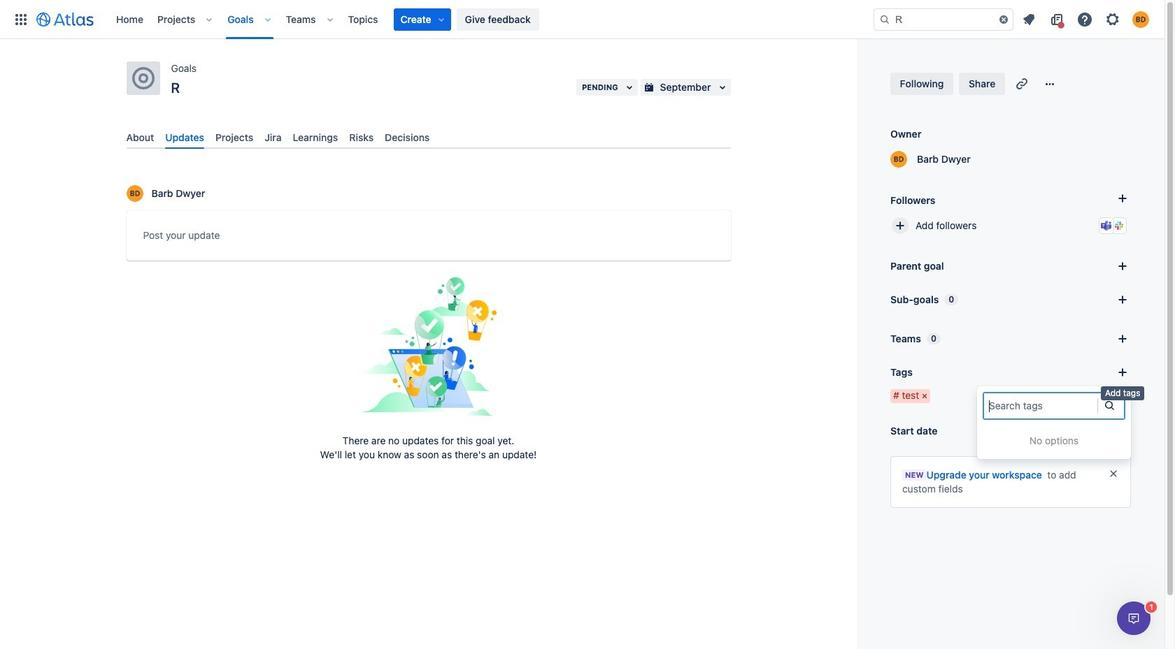 Task type: vqa. For each thing, say whether or not it's contained in the screenshot.
Search Atlas field
no



Task type: describe. For each thing, give the bounding box(es) containing it.
clear search session image
[[998, 14, 1009, 25]]

goal icon image
[[132, 67, 154, 90]]

Main content area, start typing to enter text. text field
[[143, 227, 714, 249]]

Search tags text field
[[989, 399, 992, 413]]

search image
[[879, 14, 890, 25]]

add follower image
[[892, 218, 909, 234]]

top element
[[8, 0, 874, 39]]

more icon image
[[1042, 76, 1059, 92]]

msteams logo showing  channels are connected to this goal image
[[1101, 220, 1112, 232]]

settings image
[[1105, 11, 1121, 28]]

close banner image
[[1108, 469, 1119, 480]]



Task type: locate. For each thing, give the bounding box(es) containing it.
close tag image
[[919, 391, 930, 402]]

tab list
[[121, 126, 736, 149]]

add team image
[[1114, 331, 1131, 348]]

add a follower image
[[1114, 190, 1131, 207]]

account image
[[1133, 11, 1149, 28]]

Search field
[[874, 8, 1014, 30]]

banner
[[0, 0, 1165, 39]]

open image
[[1101, 397, 1118, 414]]

notifications image
[[1021, 11, 1037, 28]]

None search field
[[874, 8, 1014, 30]]

switch to... image
[[13, 11, 29, 28]]

add tag image
[[1114, 364, 1131, 381]]

tooltip
[[1101, 387, 1145, 401]]

dialog
[[1117, 602, 1151, 636]]

slack logo showing nan channels are connected to this goal image
[[1114, 220, 1125, 232]]

help image
[[1077, 11, 1093, 28]]



